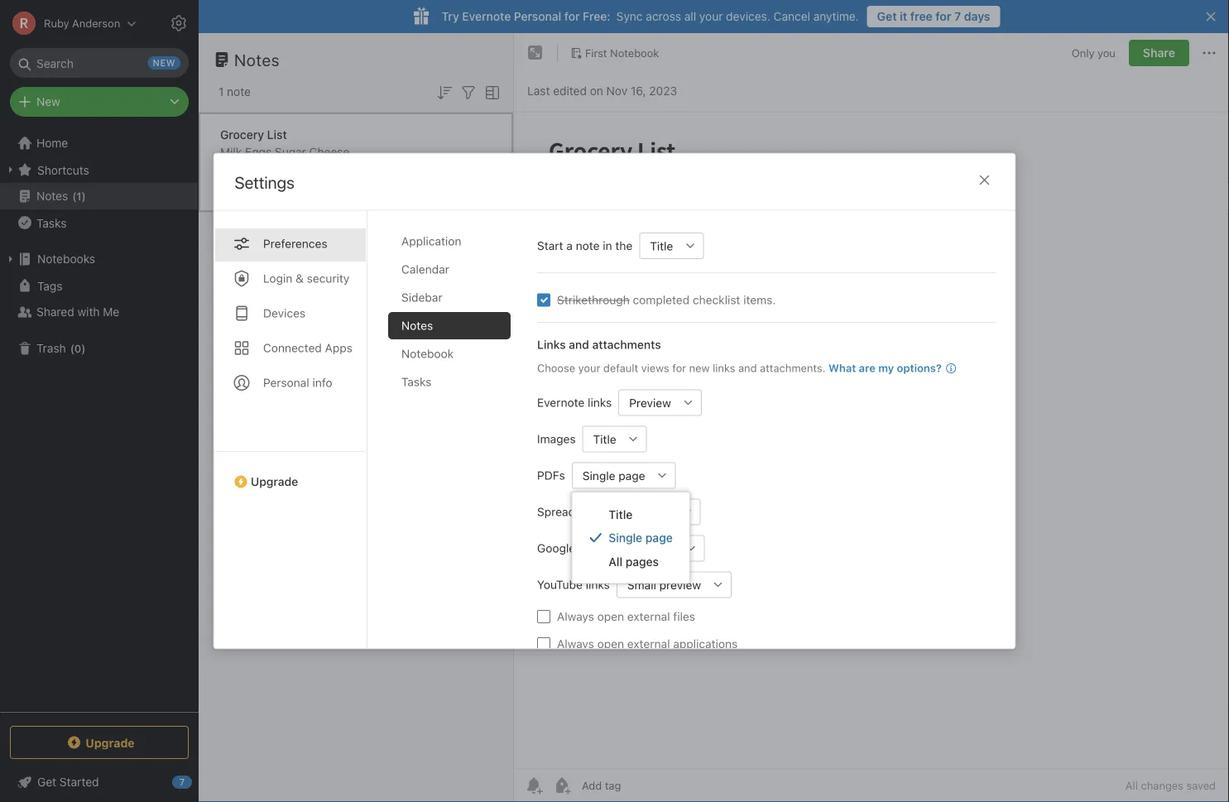 Task type: vqa. For each thing, say whether or not it's contained in the screenshot.
3 inside the Documents tab panel
no



Task type: describe. For each thing, give the bounding box(es) containing it.
title inside dropdown list menu
[[609, 507, 633, 521]]

settings
[[235, 173, 294, 192]]

anytime.
[[813, 10, 859, 23]]

all changes saved
[[1126, 779, 1216, 792]]

try
[[442, 10, 459, 23]]

personal info
[[263, 375, 332, 389]]

&
[[295, 271, 303, 285]]

sidebar
[[401, 290, 442, 304]]

start a note in the
[[537, 238, 632, 252]]

free:
[[583, 10, 611, 23]]

minutes
[[248, 180, 285, 192]]

Choose default view option for Google Drive links field
[[640, 535, 704, 561]]

( for trash
[[70, 342, 74, 354]]

Always open external files checkbox
[[537, 610, 550, 623]]

7
[[954, 10, 961, 23]]

1 horizontal spatial a
[[566, 238, 572, 252]]

application
[[401, 234, 461, 247]]

grocery
[[220, 128, 264, 142]]

devices
[[263, 306, 305, 319]]

strikethrough completed checklist items.
[[557, 293, 775, 306]]

default
[[603, 361, 638, 374]]

options?
[[896, 361, 941, 374]]

Search text field
[[22, 48, 177, 78]]

single inside single page button
[[582, 468, 615, 482]]

images
[[537, 432, 575, 445]]

calendar tab
[[388, 255, 510, 283]]

cheese
[[309, 145, 350, 159]]

google
[[537, 541, 575, 555]]

all
[[684, 10, 696, 23]]

get
[[877, 10, 897, 23]]

attachments
[[592, 337, 661, 351]]

1 horizontal spatial for
[[672, 361, 686, 374]]

on
[[590, 84, 603, 98]]

new
[[689, 361, 709, 374]]

expand note image
[[526, 43, 545, 63]]

dropdown list menu
[[572, 502, 689, 573]]

drive
[[578, 541, 606, 555]]

single page button
[[571, 462, 649, 488]]

add a reminder image
[[524, 776, 544, 795]]

first notebook
[[585, 46, 659, 59]]

items.
[[743, 293, 775, 306]]

my
[[878, 361, 894, 374]]

1 horizontal spatial upgrade button
[[214, 451, 366, 495]]

1 vertical spatial note
[[575, 238, 599, 252]]

title button for start a note in the
[[639, 232, 677, 259]]

preferences
[[263, 236, 327, 250]]

tags button
[[0, 272, 198, 299]]

new
[[36, 95, 60, 108]]

checklist
[[692, 293, 740, 306]]

connected
[[263, 341, 321, 354]]

0 vertical spatial your
[[699, 10, 723, 23]]

google drive links
[[537, 541, 633, 555]]

shared with me
[[36, 305, 119, 319]]

( for notes
[[72, 190, 76, 202]]

get it free for 7 days
[[877, 10, 990, 23]]

edited
[[553, 84, 587, 98]]

youtube links
[[537, 577, 609, 591]]

small preview
[[627, 578, 701, 591]]

notes inside the note list element
[[234, 50, 280, 69]]

get it free for 7 days button
[[867, 6, 1000, 27]]

saved
[[1186, 779, 1216, 792]]

shortcuts button
[[0, 156, 198, 183]]

application tab
[[388, 227, 510, 255]]

views
[[641, 361, 669, 374]]

milk eggs sugar cheese
[[220, 145, 350, 159]]

shared
[[36, 305, 74, 319]]

1 vertical spatial evernote
[[537, 395, 584, 409]]

pdfs
[[537, 468, 565, 482]]

tab list for application
[[214, 211, 367, 648]]

pages
[[626, 555, 659, 568]]

tasks inside button
[[36, 216, 67, 229]]

all pages link
[[572, 550, 689, 573]]

are
[[858, 361, 875, 374]]

login & security
[[263, 271, 349, 285]]

shared with me link
[[0, 299, 198, 325]]

single inside single page link
[[609, 531, 642, 545]]

for for free:
[[564, 10, 580, 23]]

open for always open external files
[[597, 609, 624, 623]]

notes tab
[[388, 312, 510, 339]]

first notebook button
[[564, 41, 665, 65]]

single page inside dropdown list menu
[[609, 531, 673, 545]]

1 inside the note list element
[[219, 85, 224, 98]]

notes inside tab
[[401, 318, 433, 332]]

Always open external applications checkbox
[[537, 637, 550, 650]]

share button
[[1129, 40, 1189, 66]]

tags
[[37, 279, 62, 292]]

tasks tab
[[388, 368, 510, 395]]

title for images
[[593, 432, 616, 446]]

notebook inside tab
[[401, 346, 453, 360]]

tasks inside tab
[[401, 375, 431, 388]]

trash
[[36, 341, 66, 355]]

a few minutes ago
[[220, 180, 305, 192]]

completed
[[632, 293, 689, 306]]

1 vertical spatial your
[[578, 361, 600, 374]]

always open external applications
[[557, 636, 737, 650]]

open for always open external applications
[[597, 636, 624, 650]]

me
[[103, 305, 119, 319]]

Choose default view option for Spreadsheets field
[[617, 498, 700, 525]]

days
[[964, 10, 990, 23]]

always for always open external files
[[557, 609, 594, 623]]

external for files
[[627, 609, 670, 623]]

choose your default views for new links and attachments.
[[537, 361, 825, 374]]

preview button
[[618, 389, 675, 415]]

Select422 checkbox
[[537, 293, 550, 306]]

single page link
[[572, 526, 689, 550]]

notes ( 1 )
[[36, 189, 86, 203]]

preview
[[659, 578, 701, 591]]

in
[[602, 238, 612, 252]]



Task type: locate. For each thing, give the bounding box(es) containing it.
1 vertical spatial external
[[627, 636, 670, 650]]

tasks down notes ( 1 )
[[36, 216, 67, 229]]

shortcuts
[[37, 163, 89, 177]]

page up title link
[[618, 468, 645, 482]]

devices.
[[726, 10, 770, 23]]

0 vertical spatial 1
[[219, 85, 224, 98]]

preview
[[629, 395, 671, 409]]

notebooks link
[[0, 246, 198, 272]]

0 horizontal spatial notes
[[36, 189, 68, 203]]

1 horizontal spatial evernote
[[537, 395, 584, 409]]

youtube
[[537, 577, 582, 591]]

) inside trash ( 0 )
[[81, 342, 86, 354]]

evernote links
[[537, 395, 611, 409]]

0 vertical spatial personal
[[514, 10, 561, 23]]

always for always open external applications
[[557, 636, 594, 650]]

your right all
[[699, 10, 723, 23]]

a
[[220, 180, 226, 192], [566, 238, 572, 252]]

0 horizontal spatial for
[[564, 10, 580, 23]]

1 vertical spatial title button
[[582, 425, 620, 452]]

1 horizontal spatial notebook
[[610, 46, 659, 59]]

1 down shortcuts
[[76, 190, 82, 202]]

a right 'start' at the top of page
[[566, 238, 572, 252]]

title up single page link
[[609, 507, 633, 521]]

Choose default view option for Evernote links field
[[618, 389, 701, 415]]

sidebar tab
[[388, 283, 510, 311]]

evernote down choose
[[537, 395, 584, 409]]

1 vertical spatial notes
[[36, 189, 68, 203]]

1 vertical spatial a
[[566, 238, 572, 252]]

a inside the note list element
[[220, 180, 226, 192]]

tab list for start a note in the
[[388, 227, 524, 648]]

Choose default view option for YouTube links field
[[616, 571, 731, 598]]

last edited on nov 16, 2023
[[527, 84, 677, 98]]

( inside trash ( 0 )
[[70, 342, 74, 354]]

0 horizontal spatial title button
[[582, 425, 620, 452]]

1 vertical spatial (
[[70, 342, 74, 354]]

page inside single page link
[[645, 531, 673, 545]]

1 vertical spatial page
[[645, 531, 673, 545]]

open up the always open external applications
[[597, 609, 624, 623]]

single up all pages link
[[609, 531, 642, 545]]

open down always open external files
[[597, 636, 624, 650]]

notebook down sync
[[610, 46, 659, 59]]

notebook inside button
[[610, 46, 659, 59]]

) for notes
[[82, 190, 86, 202]]

1 inside notes ( 1 )
[[76, 190, 82, 202]]

1 external from the top
[[627, 609, 670, 623]]

all pages
[[609, 555, 659, 568]]

settings image
[[169, 13, 189, 33]]

1 vertical spatial personal
[[263, 375, 309, 389]]

0 horizontal spatial all
[[609, 555, 623, 568]]

personal up expand note 'image' at left
[[514, 10, 561, 23]]

calendar
[[401, 262, 449, 276]]

0 horizontal spatial upgrade button
[[10, 726, 189, 759]]

sync
[[616, 10, 643, 23]]

all inside note window element
[[1126, 779, 1138, 792]]

) right trash
[[81, 342, 86, 354]]

title right "the"
[[650, 239, 673, 252]]

0 vertical spatial a
[[220, 180, 226, 192]]

external
[[627, 609, 670, 623], [627, 636, 670, 650]]

first
[[585, 46, 607, 59]]

1 vertical spatial 1
[[76, 190, 82, 202]]

1 horizontal spatial 1
[[219, 85, 224, 98]]

single page down the title field
[[582, 468, 645, 482]]

0 vertical spatial note
[[227, 85, 251, 98]]

nov
[[606, 84, 628, 98]]

Choose default view option for Images field
[[582, 425, 647, 452]]

tab list containing preferences
[[214, 211, 367, 648]]

all for all changes saved
[[1126, 779, 1138, 792]]

notes
[[234, 50, 280, 69], [36, 189, 68, 203], [401, 318, 433, 332]]

connected apps
[[263, 341, 352, 354]]

changes
[[1141, 779, 1183, 792]]

) for trash
[[81, 342, 86, 354]]

1 horizontal spatial tab list
[[388, 227, 524, 648]]

1 vertical spatial )
[[81, 342, 86, 354]]

all inside dropdown list menu
[[609, 555, 623, 568]]

0 vertical spatial upgrade
[[250, 474, 298, 488]]

title inside "field"
[[650, 239, 673, 252]]

sugar
[[275, 145, 306, 159]]

tasks
[[36, 216, 67, 229], [401, 375, 431, 388]]

Choose default view option for PDFs field
[[571, 462, 675, 488]]

trash ( 0 )
[[36, 341, 86, 355]]

title button for images
[[582, 425, 620, 452]]

0 vertical spatial and
[[568, 337, 589, 351]]

1 horizontal spatial note
[[575, 238, 599, 252]]

2 external from the top
[[627, 636, 670, 650]]

1 horizontal spatial and
[[738, 361, 757, 374]]

across
[[646, 10, 681, 23]]

)
[[82, 190, 86, 202], [81, 342, 86, 354]]

( down shortcuts
[[72, 190, 76, 202]]

notes down sidebar
[[401, 318, 433, 332]]

and left attachments.
[[738, 361, 757, 374]]

1 horizontal spatial tasks
[[401, 375, 431, 388]]

2 vertical spatial title
[[609, 507, 633, 521]]

title button
[[639, 232, 677, 259], [582, 425, 620, 452]]

0 horizontal spatial evernote
[[462, 10, 511, 23]]

start
[[537, 238, 563, 252]]

title
[[650, 239, 673, 252], [593, 432, 616, 446], [609, 507, 633, 521]]

Start a new note in the body or title. field
[[639, 232, 703, 259]]

1 always from the top
[[557, 609, 594, 623]]

1 horizontal spatial title button
[[639, 232, 677, 259]]

expand notebooks image
[[4, 252, 17, 266]]

0 horizontal spatial tab list
[[214, 211, 367, 648]]

0 horizontal spatial and
[[568, 337, 589, 351]]

external for applications
[[627, 636, 670, 650]]

security
[[306, 271, 349, 285]]

notebook
[[610, 46, 659, 59], [401, 346, 453, 360]]

your down links and attachments
[[578, 361, 600, 374]]

single page
[[582, 468, 645, 482], [609, 531, 673, 545]]

tasks button
[[0, 209, 198, 236]]

note
[[227, 85, 251, 98], [575, 238, 599, 252]]

2 vertical spatial notes
[[401, 318, 433, 332]]

strikethrough
[[557, 293, 629, 306]]

0 vertical spatial tasks
[[36, 216, 67, 229]]

info
[[312, 375, 332, 389]]

apps
[[325, 341, 352, 354]]

home
[[36, 136, 68, 150]]

0 vertical spatial (
[[72, 190, 76, 202]]

for left new
[[672, 361, 686, 374]]

1 vertical spatial notebook
[[401, 346, 453, 360]]

0 vertical spatial page
[[618, 468, 645, 482]]

all left pages
[[609, 555, 623, 568]]

a left few
[[220, 180, 226, 192]]

1 vertical spatial title
[[593, 432, 616, 446]]

0 vertical spatial evernote
[[462, 10, 511, 23]]

single down the title field
[[582, 468, 615, 482]]

1 vertical spatial always
[[557, 636, 594, 650]]

None search field
[[22, 48, 177, 78]]

2 horizontal spatial for
[[936, 10, 951, 23]]

spreadsheets
[[537, 504, 610, 518]]

1 vertical spatial single page
[[609, 531, 673, 545]]

external up the always open external applications
[[627, 609, 670, 623]]

page down choose default view option for spreadsheets field
[[645, 531, 673, 545]]

notes down shortcuts
[[36, 189, 68, 203]]

and right links
[[568, 337, 589, 351]]

title for start a note in the
[[650, 239, 673, 252]]

close image
[[975, 170, 994, 190]]

1 vertical spatial all
[[1126, 779, 1138, 792]]

title up single page button in the bottom of the page
[[593, 432, 616, 446]]

tree
[[0, 130, 199, 711]]

0 vertical spatial open
[[597, 609, 624, 623]]

1 horizontal spatial your
[[699, 10, 723, 23]]

0 vertical spatial single page
[[582, 468, 645, 482]]

0 horizontal spatial 1
[[76, 190, 82, 202]]

only you
[[1072, 47, 1116, 59]]

upgrade
[[250, 474, 298, 488], [85, 736, 135, 749]]

personal
[[514, 10, 561, 23], [263, 375, 309, 389]]

personal down connected at the top
[[263, 375, 309, 389]]

eggs
[[245, 145, 272, 159]]

try evernote personal for free: sync across all your devices. cancel anytime.
[[442, 10, 859, 23]]

0 vertical spatial title button
[[639, 232, 677, 259]]

16,
[[631, 84, 646, 98]]

for inside button
[[936, 10, 951, 23]]

notebook tab
[[388, 340, 510, 367]]

note up grocery
[[227, 85, 251, 98]]

0 vertical spatial single
[[582, 468, 615, 482]]

1 horizontal spatial notes
[[234, 50, 280, 69]]

0 vertical spatial notebook
[[610, 46, 659, 59]]

page inside single page button
[[618, 468, 645, 482]]

Note Editor text field
[[514, 113, 1229, 768]]

page
[[618, 468, 645, 482], [645, 531, 673, 545]]

( inside notes ( 1 )
[[72, 190, 76, 202]]

tab list
[[214, 211, 367, 648], [388, 227, 524, 648]]

single page up pages
[[609, 531, 673, 545]]

1 vertical spatial upgrade button
[[10, 726, 189, 759]]

what
[[828, 361, 856, 374]]

2 open from the top
[[597, 636, 624, 650]]

always open external files
[[557, 609, 695, 623]]

1 open from the top
[[597, 609, 624, 623]]

tasks down the notebook tab
[[401, 375, 431, 388]]

note left in
[[575, 238, 599, 252]]

0 horizontal spatial tasks
[[36, 216, 67, 229]]

add tag image
[[552, 776, 572, 795]]

open
[[597, 609, 624, 623], [597, 636, 624, 650]]

all left changes
[[1126, 779, 1138, 792]]

your
[[699, 10, 723, 23], [578, 361, 600, 374]]

for left the free:
[[564, 10, 580, 23]]

0
[[74, 342, 81, 354]]

0 vertical spatial external
[[627, 609, 670, 623]]

) inside notes ( 1 )
[[82, 190, 86, 202]]

only
[[1072, 47, 1095, 59]]

ago
[[288, 180, 305, 192]]

always
[[557, 609, 594, 623], [557, 636, 594, 650]]

home link
[[0, 130, 199, 156]]

notebooks
[[37, 252, 95, 266]]

1 horizontal spatial personal
[[514, 10, 561, 23]]

1 vertical spatial single
[[609, 531, 642, 545]]

0 vertical spatial upgrade button
[[214, 451, 366, 495]]

2 horizontal spatial notes
[[401, 318, 433, 332]]

notebook down the 'notes' tab
[[401, 346, 453, 360]]

0 horizontal spatial upgrade
[[85, 736, 135, 749]]

always right always open external files checkbox
[[557, 609, 594, 623]]

0 horizontal spatial personal
[[263, 375, 309, 389]]

1 horizontal spatial upgrade
[[250, 474, 298, 488]]

1 note
[[219, 85, 251, 98]]

tab list containing application
[[388, 227, 524, 648]]

cancel
[[774, 10, 810, 23]]

for left 7
[[936, 10, 951, 23]]

0 horizontal spatial note
[[227, 85, 251, 98]]

grocery list
[[220, 128, 287, 142]]

new button
[[10, 87, 189, 117]]

0 vertical spatial always
[[557, 609, 594, 623]]

for for 7
[[936, 10, 951, 23]]

attachments.
[[759, 361, 825, 374]]

evernote right 'try'
[[462, 10, 511, 23]]

upgrade button
[[214, 451, 366, 495], [10, 726, 189, 759]]

single page inside button
[[582, 468, 645, 482]]

1 vertical spatial upgrade
[[85, 736, 135, 749]]

1 ) from the top
[[82, 190, 86, 202]]

and
[[568, 337, 589, 351], [738, 361, 757, 374]]

1 vertical spatial and
[[738, 361, 757, 374]]

choose
[[537, 361, 575, 374]]

0 vertical spatial all
[[609, 555, 623, 568]]

) down shortcuts button
[[82, 190, 86, 202]]

0 vertical spatial )
[[82, 190, 86, 202]]

all for all pages
[[609, 555, 623, 568]]

0 horizontal spatial a
[[220, 180, 226, 192]]

external down always open external files
[[627, 636, 670, 650]]

1 up grocery
[[219, 85, 224, 98]]

small
[[627, 578, 656, 591]]

always right "always open external applications" checkbox
[[557, 636, 594, 650]]

the
[[615, 238, 632, 252]]

2 always from the top
[[557, 636, 594, 650]]

0 vertical spatial title
[[650, 239, 673, 252]]

notes up the 1 note
[[234, 50, 280, 69]]

share
[[1143, 46, 1175, 60]]

small preview button
[[616, 571, 705, 598]]

0 vertical spatial notes
[[234, 50, 280, 69]]

0 horizontal spatial notebook
[[401, 346, 453, 360]]

note list element
[[199, 33, 514, 802]]

title button up single page button in the bottom of the page
[[582, 425, 620, 452]]

1 horizontal spatial all
[[1126, 779, 1138, 792]]

note window element
[[514, 33, 1229, 802]]

tree containing home
[[0, 130, 199, 711]]

2023
[[649, 84, 677, 98]]

1 vertical spatial tasks
[[401, 375, 431, 388]]

( right trash
[[70, 342, 74, 354]]

what are my options?
[[828, 361, 941, 374]]

title button right "the"
[[639, 232, 677, 259]]

few
[[228, 180, 245, 192]]

1 vertical spatial open
[[597, 636, 624, 650]]

last
[[527, 84, 550, 98]]

2 ) from the top
[[81, 342, 86, 354]]

0 horizontal spatial your
[[578, 361, 600, 374]]

title inside field
[[593, 432, 616, 446]]



